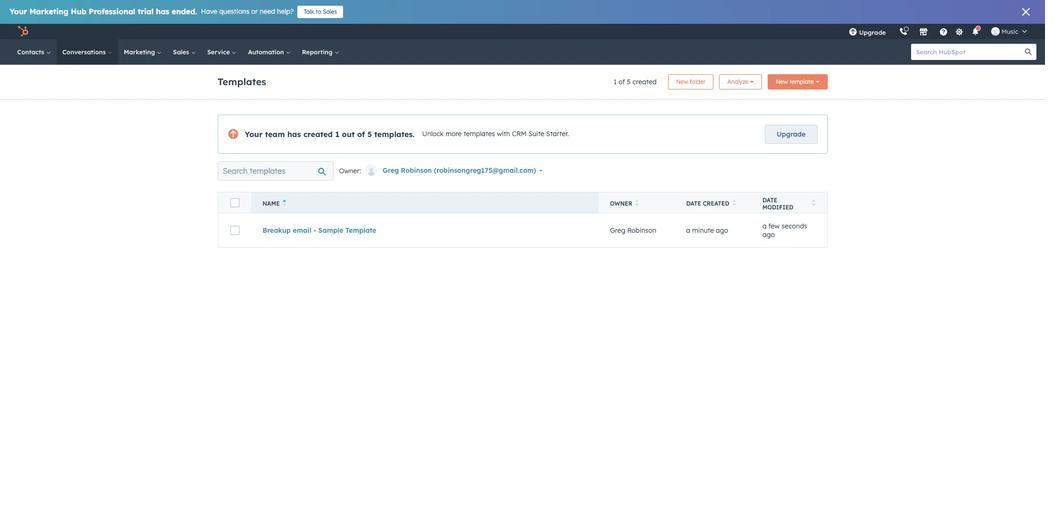 Task type: locate. For each thing, give the bounding box(es) containing it.
created left new folder button
[[633, 78, 657, 86]]

created inside templates banner
[[633, 78, 657, 86]]

1 horizontal spatial press to sort. element
[[733, 200, 736, 208]]

date for date modified
[[763, 197, 778, 204]]

2 vertical spatial created
[[703, 200, 730, 207]]

2 horizontal spatial created
[[703, 200, 730, 207]]

of
[[619, 78, 625, 86], [357, 130, 365, 139]]

robinson for greg robinson
[[628, 226, 657, 235]]

new left template
[[776, 78, 788, 85]]

service
[[207, 48, 232, 56]]

your for your marketing hub professional trial has ended. have questions or need help?
[[10, 7, 27, 16]]

a
[[763, 222, 767, 231], [687, 226, 691, 235]]

has right trial at the top of the page
[[156, 7, 169, 16]]

1 vertical spatial created
[[304, 130, 333, 139]]

robinson down press to sort. image
[[628, 226, 657, 235]]

0 horizontal spatial upgrade
[[777, 130, 806, 139]]

hubspot link
[[11, 26, 36, 37]]

date for date created
[[687, 200, 702, 207]]

1 horizontal spatial greg
[[610, 226, 626, 235]]

marketplaces image
[[920, 28, 928, 37]]

0 horizontal spatial ago
[[716, 226, 729, 235]]

press to sort. image for modified
[[813, 200, 816, 206]]

your marketing hub professional trial has ended. have questions or need help?
[[10, 7, 294, 16]]

1 horizontal spatial a
[[763, 222, 767, 231]]

menu
[[842, 24, 1034, 39]]

upgrade inside menu
[[860, 29, 886, 36]]

marketing down trial at the top of the page
[[124, 48, 157, 56]]

0 horizontal spatial sales
[[173, 48, 191, 56]]

template
[[790, 78, 814, 85]]

1 horizontal spatial sales
[[323, 8, 337, 15]]

0 vertical spatial created
[[633, 78, 657, 86]]

greg down owner
[[610, 226, 626, 235]]

a for a few seconds ago
[[763, 222, 767, 231]]

press to sort. element inside date created button
[[733, 200, 736, 208]]

crm
[[512, 130, 527, 138]]

1 horizontal spatial new
[[776, 78, 788, 85]]

date up minute
[[687, 200, 702, 207]]

new left the "folder"
[[677, 78, 689, 85]]

press to sort. image inside date modified button
[[813, 200, 816, 206]]

0 horizontal spatial your
[[10, 7, 27, 16]]

close image
[[1023, 8, 1030, 16]]

new template button
[[768, 74, 828, 90]]

calling icon button
[[896, 25, 912, 38]]

templates.
[[375, 130, 415, 139]]

0 vertical spatial 5
[[627, 78, 631, 86]]

0 vertical spatial your
[[10, 7, 27, 16]]

team
[[265, 130, 285, 139]]

professional
[[89, 7, 136, 16]]

marketplaces button
[[914, 24, 934, 39]]

has right team
[[287, 130, 301, 139]]

1 horizontal spatial of
[[619, 78, 625, 86]]

templates
[[218, 76, 266, 87]]

sales right to
[[323, 8, 337, 15]]

date
[[763, 197, 778, 204], [687, 200, 702, 207]]

your
[[10, 7, 27, 16], [245, 130, 263, 139]]

Search search field
[[218, 162, 334, 181]]

press to sort. element for owner
[[636, 200, 639, 208]]

1 horizontal spatial date
[[763, 197, 778, 204]]

greg for greg robinson (robinsongreg175@gmail.com)
[[383, 166, 399, 175]]

breakup email - sample template link
[[263, 226, 376, 235]]

0 horizontal spatial press to sort. element
[[636, 200, 639, 208]]

0 horizontal spatial a
[[687, 226, 691, 235]]

your up hubspot image
[[10, 7, 27, 16]]

new inside new template popup button
[[776, 78, 788, 85]]

0 vertical spatial robinson
[[401, 166, 432, 175]]

0 vertical spatial greg
[[383, 166, 399, 175]]

greg for greg robinson
[[610, 226, 626, 235]]

1 vertical spatial marketing
[[124, 48, 157, 56]]

your left team
[[245, 130, 263, 139]]

press to sort. element right date created
[[733, 200, 736, 208]]

suite
[[529, 130, 545, 138]]

ended.
[[172, 7, 197, 16]]

1 horizontal spatial created
[[633, 78, 657, 86]]

1 vertical spatial sales
[[173, 48, 191, 56]]

with
[[497, 130, 510, 138]]

robinson
[[401, 166, 432, 175], [628, 226, 657, 235]]

hubspot image
[[17, 26, 29, 37]]

templates
[[464, 130, 495, 138]]

created for has
[[304, 130, 333, 139]]

1 horizontal spatial has
[[287, 130, 301, 139]]

0 vertical spatial of
[[619, 78, 625, 86]]

has
[[156, 7, 169, 16], [287, 130, 301, 139]]

1 vertical spatial robinson
[[628, 226, 657, 235]]

press to sort. element inside owner button
[[636, 200, 639, 208]]

greg inside popup button
[[383, 166, 399, 175]]

date modified button
[[751, 192, 828, 213]]

0 horizontal spatial press to sort. image
[[733, 200, 736, 206]]

help?
[[277, 7, 294, 16]]

0 horizontal spatial 5
[[368, 130, 372, 139]]

to
[[316, 8, 321, 15]]

press to sort. element right owner
[[636, 200, 639, 208]]

ago
[[716, 226, 729, 235], [763, 231, 775, 239]]

2 press to sort. image from the left
[[813, 200, 816, 206]]

marketing
[[29, 7, 68, 16], [124, 48, 157, 56]]

sample
[[319, 226, 344, 235]]

need
[[260, 7, 275, 16]]

reporting link
[[296, 39, 345, 65]]

1 horizontal spatial 5
[[627, 78, 631, 86]]

2 new from the left
[[776, 78, 788, 85]]

press to sort. image right date modified
[[813, 200, 816, 206]]

press to sort. image
[[636, 200, 639, 206]]

upgrade image
[[849, 28, 858, 37]]

date inside date modified
[[763, 197, 778, 204]]

calling icon image
[[900, 28, 908, 36]]

1 vertical spatial greg
[[610, 226, 626, 235]]

Search HubSpot search field
[[912, 44, 1029, 60]]

1 horizontal spatial press to sort. image
[[813, 200, 816, 206]]

new
[[677, 78, 689, 85], [776, 78, 788, 85]]

ago left seconds
[[763, 231, 775, 239]]

name
[[263, 200, 280, 207]]

a inside a few seconds ago
[[763, 222, 767, 231]]

reporting
[[302, 48, 334, 56]]

sales
[[323, 8, 337, 15], [173, 48, 191, 56]]

help image
[[940, 28, 948, 37]]

email
[[293, 226, 312, 235]]

3 press to sort. element from the left
[[813, 200, 816, 208]]

greg
[[383, 166, 399, 175], [610, 226, 626, 235]]

new inside new folder button
[[677, 78, 689, 85]]

breakup
[[263, 226, 291, 235]]

date up few
[[763, 197, 778, 204]]

created
[[633, 78, 657, 86], [304, 130, 333, 139], [703, 200, 730, 207]]

0 horizontal spatial date
[[687, 200, 702, 207]]

date created button
[[675, 192, 751, 213]]

1 press to sort. element from the left
[[636, 200, 639, 208]]

2 press to sort. element from the left
[[733, 200, 736, 208]]

press to sort. element inside date modified button
[[813, 200, 816, 208]]

1
[[614, 78, 617, 86], [335, 130, 340, 139]]

modified
[[763, 204, 794, 211]]

0 horizontal spatial robinson
[[401, 166, 432, 175]]

a left few
[[763, 222, 767, 231]]

new for new template
[[776, 78, 788, 85]]

created inside date created button
[[703, 200, 730, 207]]

ascending sort. press to sort descending. image
[[283, 200, 286, 206]]

marketing left hub
[[29, 7, 68, 16]]

press to sort. image
[[733, 200, 736, 206], [813, 200, 816, 206]]

menu containing music
[[842, 24, 1034, 39]]

created up 'a minute ago'
[[703, 200, 730, 207]]

1 vertical spatial has
[[287, 130, 301, 139]]

1 press to sort. image from the left
[[733, 200, 736, 206]]

0 vertical spatial sales
[[323, 8, 337, 15]]

0 vertical spatial 1
[[614, 78, 617, 86]]

1 horizontal spatial robinson
[[628, 226, 657, 235]]

1 horizontal spatial 1
[[614, 78, 617, 86]]

hub
[[71, 7, 86, 16]]

greg robinson image
[[992, 27, 1000, 36]]

name button
[[251, 192, 599, 213]]

few
[[769, 222, 780, 231]]

ascending sort. press to sort descending. element
[[283, 200, 286, 208]]

contacts
[[17, 48, 46, 56]]

analyze button
[[720, 74, 762, 90]]

new folder button
[[668, 74, 714, 90]]

press to sort. image inside date created button
[[733, 200, 736, 206]]

search button
[[1021, 44, 1037, 60]]

template
[[346, 226, 376, 235]]

out
[[342, 130, 355, 139]]

press to sort. image right date created
[[733, 200, 736, 206]]

robinson up name button
[[401, 166, 432, 175]]

0 horizontal spatial of
[[357, 130, 365, 139]]

5
[[627, 78, 631, 86], [368, 130, 372, 139]]

1 horizontal spatial upgrade
[[860, 29, 886, 36]]

created left out in the left top of the page
[[304, 130, 333, 139]]

1 vertical spatial 5
[[368, 130, 372, 139]]

press to sort. element right date modified
[[813, 200, 816, 208]]

0 horizontal spatial has
[[156, 7, 169, 16]]

1 vertical spatial your
[[245, 130, 263, 139]]

analyze
[[728, 78, 749, 85]]

0 horizontal spatial greg
[[383, 166, 399, 175]]

created for 5
[[633, 78, 657, 86]]

0 vertical spatial upgrade
[[860, 29, 886, 36]]

0 horizontal spatial new
[[677, 78, 689, 85]]

0 horizontal spatial created
[[304, 130, 333, 139]]

robinson inside popup button
[[401, 166, 432, 175]]

0 horizontal spatial 1
[[335, 130, 340, 139]]

talk
[[304, 8, 314, 15]]

ago inside a few seconds ago
[[763, 231, 775, 239]]

menu item
[[893, 24, 895, 39]]

sales left the service
[[173, 48, 191, 56]]

greg down templates.
[[383, 166, 399, 175]]

1 vertical spatial upgrade
[[777, 130, 806, 139]]

upgrade
[[860, 29, 886, 36], [777, 130, 806, 139]]

press to sort. element
[[636, 200, 639, 208], [733, 200, 736, 208], [813, 200, 816, 208]]

a left minute
[[687, 226, 691, 235]]

0 vertical spatial marketing
[[29, 7, 68, 16]]

1 new from the left
[[677, 78, 689, 85]]

1 vertical spatial 1
[[335, 130, 340, 139]]

contacts link
[[11, 39, 57, 65]]

2 horizontal spatial press to sort. element
[[813, 200, 816, 208]]

1 horizontal spatial your
[[245, 130, 263, 139]]

ago right minute
[[716, 226, 729, 235]]

1 horizontal spatial ago
[[763, 231, 775, 239]]

greg robinson
[[610, 226, 657, 235]]

owner
[[610, 200, 633, 207]]



Task type: describe. For each thing, give the bounding box(es) containing it.
sales inside button
[[323, 8, 337, 15]]

new for new folder
[[677, 78, 689, 85]]

greg robinson (robinsongreg175@gmail.com) button
[[365, 160, 549, 183]]

unlock
[[423, 130, 444, 138]]

of inside templates banner
[[619, 78, 625, 86]]

upgrade link
[[765, 125, 818, 144]]

music
[[1002, 28, 1019, 35]]

1 inside templates banner
[[614, 78, 617, 86]]

your team has created 1 out of 5 templates.
[[245, 130, 415, 139]]

seconds
[[782, 222, 808, 231]]

conversations
[[62, 48, 108, 56]]

press to sort. image for created
[[733, 200, 736, 206]]

music button
[[986, 24, 1033, 39]]

notifications button
[[968, 24, 984, 39]]

breakup email - sample template
[[263, 226, 376, 235]]

folder
[[690, 78, 706, 85]]

minute
[[693, 226, 714, 235]]

or
[[251, 7, 258, 16]]

date created
[[687, 200, 730, 207]]

0 horizontal spatial marketing
[[29, 7, 68, 16]]

search image
[[1026, 49, 1032, 55]]

service link
[[202, 39, 242, 65]]

1 of 5 created
[[614, 78, 657, 86]]

date modified
[[763, 197, 794, 211]]

unlock more templates with crm suite starter.
[[423, 130, 569, 138]]

trial
[[138, 7, 154, 16]]

sales link
[[167, 39, 202, 65]]

talk to sales button
[[298, 6, 343, 18]]

questions
[[219, 7, 250, 16]]

new template
[[776, 78, 814, 85]]

automation
[[248, 48, 286, 56]]

new folder
[[677, 78, 706, 85]]

settings image
[[956, 28, 964, 36]]

a for a minute ago
[[687, 226, 691, 235]]

(robinsongreg175@gmail.com)
[[434, 166, 536, 175]]

owner button
[[599, 192, 675, 213]]

help button
[[936, 24, 952, 39]]

5 inside templates banner
[[627, 78, 631, 86]]

1 vertical spatial of
[[357, 130, 365, 139]]

talk to sales
[[304, 8, 337, 15]]

conversations link
[[57, 39, 118, 65]]

greg robinson (robinsongreg175@gmail.com)
[[383, 166, 536, 175]]

press to sort. element for date created
[[733, 200, 736, 208]]

settings link
[[954, 26, 966, 36]]

have
[[201, 7, 217, 16]]

your for your team has created 1 out of 5 templates.
[[245, 130, 263, 139]]

a minute ago
[[687, 226, 729, 235]]

automation link
[[242, 39, 296, 65]]

-
[[314, 226, 316, 235]]

notifications image
[[972, 28, 980, 37]]

1 horizontal spatial marketing
[[124, 48, 157, 56]]

a few seconds ago
[[763, 222, 808, 239]]

owner:
[[339, 167, 361, 175]]

templates banner
[[218, 72, 828, 90]]

more
[[446, 130, 462, 138]]

0 vertical spatial has
[[156, 7, 169, 16]]

press to sort. element for date modified
[[813, 200, 816, 208]]

robinson for greg robinson (robinsongreg175@gmail.com)
[[401, 166, 432, 175]]

marketing link
[[118, 39, 167, 65]]

starter.
[[546, 130, 569, 138]]



Task type: vqa. For each thing, say whether or not it's contained in the screenshot.
Your team has created 1 out of 5 templates. at left top
yes



